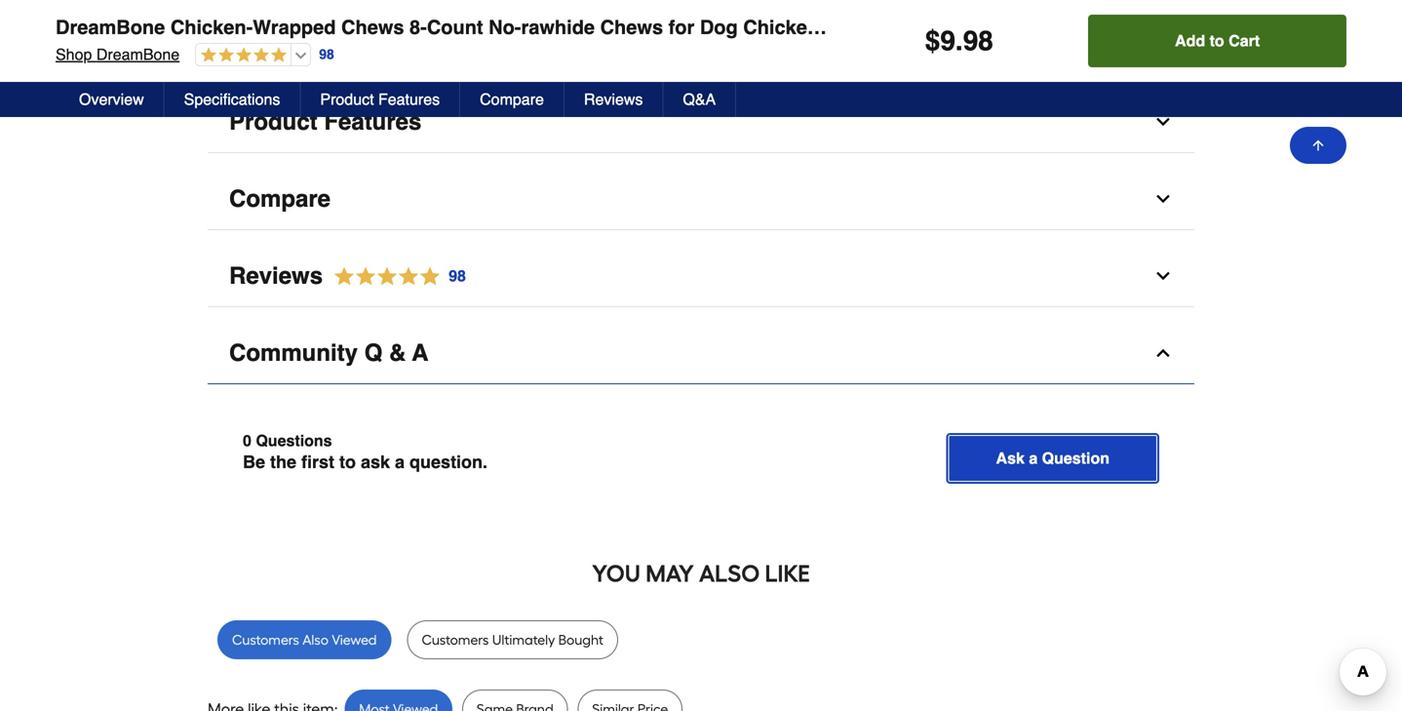 Task type: locate. For each thing, give the bounding box(es) containing it.
community q & a
[[229, 339, 429, 366]]

2 horizontal spatial 98
[[963, 25, 994, 57]]

compare for bottommost specifications button
[[480, 90, 544, 108]]

product features
[[320, 90, 440, 108], [229, 108, 422, 135]]

4.9 stars image up &
[[323, 263, 467, 290]]

3 chevron down image from the top
[[1154, 189, 1173, 209]]

to right add
[[1210, 32, 1225, 50]]

chevron down image
[[1154, 35, 1173, 55], [1154, 112, 1173, 132], [1154, 189, 1173, 209]]

1 horizontal spatial 98
[[449, 267, 466, 285]]

reviews button
[[565, 82, 664, 117]]

compare button for product features button for specifications button to the top
[[208, 169, 1195, 230]]

dreambone
[[56, 16, 165, 39], [96, 45, 180, 63]]

0 horizontal spatial chews
[[341, 16, 404, 39]]

a
[[1029, 449, 1038, 467], [395, 452, 405, 472]]

4.9 stars image containing 98
[[323, 263, 467, 290]]

1 horizontal spatial also
[[699, 559, 760, 588]]

0 vertical spatial 4.9 stars image
[[196, 47, 287, 65]]

also left viewed
[[303, 631, 329, 648]]

cart
[[1229, 32, 1260, 50]]

also left like
[[699, 559, 760, 588]]

product features for bottommost specifications button
[[320, 90, 440, 108]]

0 vertical spatial reviews
[[584, 90, 643, 108]]

reviews left q&a
[[584, 90, 643, 108]]

customers left ultimately
[[422, 631, 489, 648]]

product
[[320, 90, 374, 108], [229, 108, 318, 135]]

product features button
[[301, 82, 461, 117], [208, 92, 1195, 153]]

also
[[699, 559, 760, 588], [303, 631, 329, 648]]

1 vertical spatial compare button
[[208, 169, 1195, 230]]

specifications button up q&a
[[208, 15, 1195, 76]]

1 customers from the left
[[232, 631, 299, 648]]

community
[[229, 339, 358, 366]]

specifications button
[[208, 15, 1195, 76], [165, 82, 301, 117]]

reviews
[[584, 90, 643, 108], [229, 262, 323, 289]]

q
[[364, 339, 383, 366]]

may
[[646, 559, 694, 588]]

2 vertical spatial chevron down image
[[1154, 189, 1173, 209]]

question.
[[410, 452, 488, 472]]

product features button down 8-
[[301, 82, 461, 117]]

1 horizontal spatial compare
[[480, 90, 544, 108]]

no-
[[489, 16, 521, 39]]

0 horizontal spatial reviews
[[229, 262, 323, 289]]

0 vertical spatial chevron down image
[[1154, 35, 1173, 55]]

shop dreambone
[[56, 45, 180, 63]]

98
[[963, 25, 994, 57], [319, 46, 334, 62], [449, 267, 466, 285]]

0 vertical spatial to
[[1210, 32, 1225, 50]]

product features button down dog
[[208, 92, 1195, 153]]

chevron down image left add
[[1154, 35, 1173, 55]]

viewed
[[332, 631, 377, 648]]

dreambone up shop dreambone
[[56, 16, 165, 39]]

0 horizontal spatial product
[[229, 108, 318, 135]]

4.9 stars image down chicken-
[[196, 47, 287, 65]]

chicken
[[744, 16, 819, 39]]

customers also viewed
[[232, 631, 377, 648]]

&
[[389, 339, 406, 366]]

chevron down image for specifications
[[1154, 35, 1173, 55]]

chevron down image down add to cart button
[[1154, 112, 1173, 132]]

0 horizontal spatial customers
[[232, 631, 299, 648]]

chews left 8-
[[341, 16, 404, 39]]

1 horizontal spatial customers
[[422, 631, 489, 648]]

ask a question button
[[947, 433, 1160, 484]]

add to cart
[[1175, 32, 1260, 50]]

1 chevron down image from the top
[[1154, 35, 1173, 55]]

1 horizontal spatial reviews
[[584, 90, 643, 108]]

customers for customers ultimately bought
[[422, 631, 489, 648]]

customers
[[232, 631, 299, 648], [422, 631, 489, 648]]

chews
[[341, 16, 404, 39], [600, 16, 663, 39]]

0 horizontal spatial 4.9 stars image
[[196, 47, 287, 65]]

2 chevron down image from the top
[[1154, 112, 1173, 132]]

0 horizontal spatial compare
[[229, 185, 331, 212]]

1 vertical spatial compare
[[229, 185, 331, 212]]

customers for customers also viewed
[[232, 631, 299, 648]]

1 horizontal spatial product
[[320, 90, 374, 108]]

to left ask
[[339, 452, 356, 472]]

0 vertical spatial compare button
[[461, 82, 565, 117]]

0 horizontal spatial a
[[395, 452, 405, 472]]

dreambone up "overview" button
[[96, 45, 180, 63]]

1 horizontal spatial 4.9 stars image
[[323, 263, 467, 290]]

reviews up community
[[229, 262, 323, 289]]

0 horizontal spatial to
[[339, 452, 356, 472]]

1 vertical spatial chevron down image
[[1154, 112, 1173, 132]]

8-
[[410, 16, 427, 39]]

features
[[378, 90, 440, 108], [324, 108, 422, 135]]

chews left the for
[[600, 16, 663, 39]]

compare for specifications button to the top
[[229, 185, 331, 212]]

product features for specifications button to the top
[[229, 108, 422, 135]]

chevron down image for compare
[[1154, 189, 1173, 209]]

customers left viewed
[[232, 631, 299, 648]]

1 horizontal spatial a
[[1029, 449, 1038, 467]]

be
[[243, 452, 265, 472]]

overview
[[79, 90, 144, 108]]

like
[[765, 559, 810, 588]]

chevron down image up chevron down image at right top
[[1154, 189, 1173, 209]]

specifications button down chicken-
[[165, 82, 301, 117]]

1 horizontal spatial to
[[1210, 32, 1225, 50]]

1 vertical spatial 4.9 stars image
[[323, 263, 467, 290]]

specifications
[[229, 31, 388, 58], [184, 90, 280, 108]]

$ 9 . 98
[[925, 25, 994, 57]]

community q & a button
[[208, 323, 1195, 384]]

2 customers from the left
[[422, 631, 489, 648]]

q&a
[[683, 90, 716, 108]]

0 vertical spatial compare
[[480, 90, 544, 108]]

1 vertical spatial to
[[339, 452, 356, 472]]

1 horizontal spatial chews
[[600, 16, 663, 39]]

compare button
[[461, 82, 565, 117], [208, 169, 1195, 230]]

0 horizontal spatial also
[[303, 631, 329, 648]]

to
[[1210, 32, 1225, 50], [339, 452, 356, 472]]

1 vertical spatial also
[[303, 631, 329, 648]]

4.9 stars image
[[196, 47, 287, 65], [323, 263, 467, 290]]

overview button
[[60, 82, 165, 117]]

1 vertical spatial dreambone
[[96, 45, 180, 63]]

to inside the "0 questions be the first to ask a question."
[[339, 452, 356, 472]]

shop
[[56, 45, 92, 63]]

compare
[[480, 90, 544, 108], [229, 185, 331, 212]]

wrapped
[[253, 16, 336, 39]]

you
[[592, 559, 641, 588]]

$
[[925, 25, 941, 57]]

questions
[[256, 432, 332, 450]]

chevron down image
[[1154, 266, 1173, 286]]



Task type: describe. For each thing, give the bounding box(es) containing it.
you may also like
[[592, 559, 810, 588]]

.
[[956, 25, 963, 57]]

question
[[1042, 449, 1110, 467]]

a inside the "0 questions be the first to ask a question."
[[395, 452, 405, 472]]

the
[[270, 452, 297, 472]]

ask a question
[[996, 449, 1110, 467]]

0
[[243, 432, 252, 450]]

dog
[[700, 16, 738, 39]]

0 vertical spatial specifications button
[[208, 15, 1195, 76]]

1 vertical spatial specifications button
[[165, 82, 301, 117]]

rawhide
[[521, 16, 595, 39]]

0 questions be the first to ask a question.
[[243, 432, 488, 472]]

a
[[412, 339, 429, 366]]

ask
[[361, 452, 390, 472]]

chicken-
[[171, 16, 253, 39]]

9
[[941, 25, 956, 57]]

1 vertical spatial reviews
[[229, 262, 323, 289]]

customers ultimately bought
[[422, 631, 604, 648]]

chevron up image
[[1154, 343, 1173, 363]]

0 vertical spatial dreambone
[[56, 16, 165, 39]]

0 vertical spatial also
[[699, 559, 760, 588]]

(8-
[[889, 16, 913, 39]]

add to cart button
[[1089, 15, 1347, 67]]

add
[[1175, 32, 1206, 50]]

product for bottommost specifications button
[[320, 90, 374, 108]]

0 horizontal spatial 98
[[319, 46, 334, 62]]

count)
[[913, 16, 975, 39]]

bought
[[559, 631, 604, 648]]

ultimately
[[492, 631, 555, 648]]

to inside button
[[1210, 32, 1225, 50]]

for
[[669, 16, 695, 39]]

dreambone chicken-wrapped chews 8-count no-rawhide chews for dog chicken flavor (8-count)
[[56, 16, 975, 39]]

0 vertical spatial specifications
[[229, 31, 388, 58]]

first
[[301, 452, 335, 472]]

2 chews from the left
[[600, 16, 663, 39]]

flavor
[[825, 16, 883, 39]]

ask
[[996, 449, 1025, 467]]

chevron down image for product features
[[1154, 112, 1173, 132]]

98 inside '4.9 stars' image
[[449, 267, 466, 285]]

reviews inside button
[[584, 90, 643, 108]]

count
[[427, 16, 483, 39]]

compare button for product features button associated with bottommost specifications button
[[461, 82, 565, 117]]

1 chews from the left
[[341, 16, 404, 39]]

product features button for bottommost specifications button
[[301, 82, 461, 117]]

product features button for specifications button to the top
[[208, 92, 1195, 153]]

a inside button
[[1029, 449, 1038, 467]]

1 vertical spatial specifications
[[184, 90, 280, 108]]

q&a button
[[664, 82, 737, 117]]

arrow up image
[[1311, 138, 1327, 153]]

product for specifications button to the top
[[229, 108, 318, 135]]



Task type: vqa. For each thing, say whether or not it's contained in the screenshot.
Steel)
no



